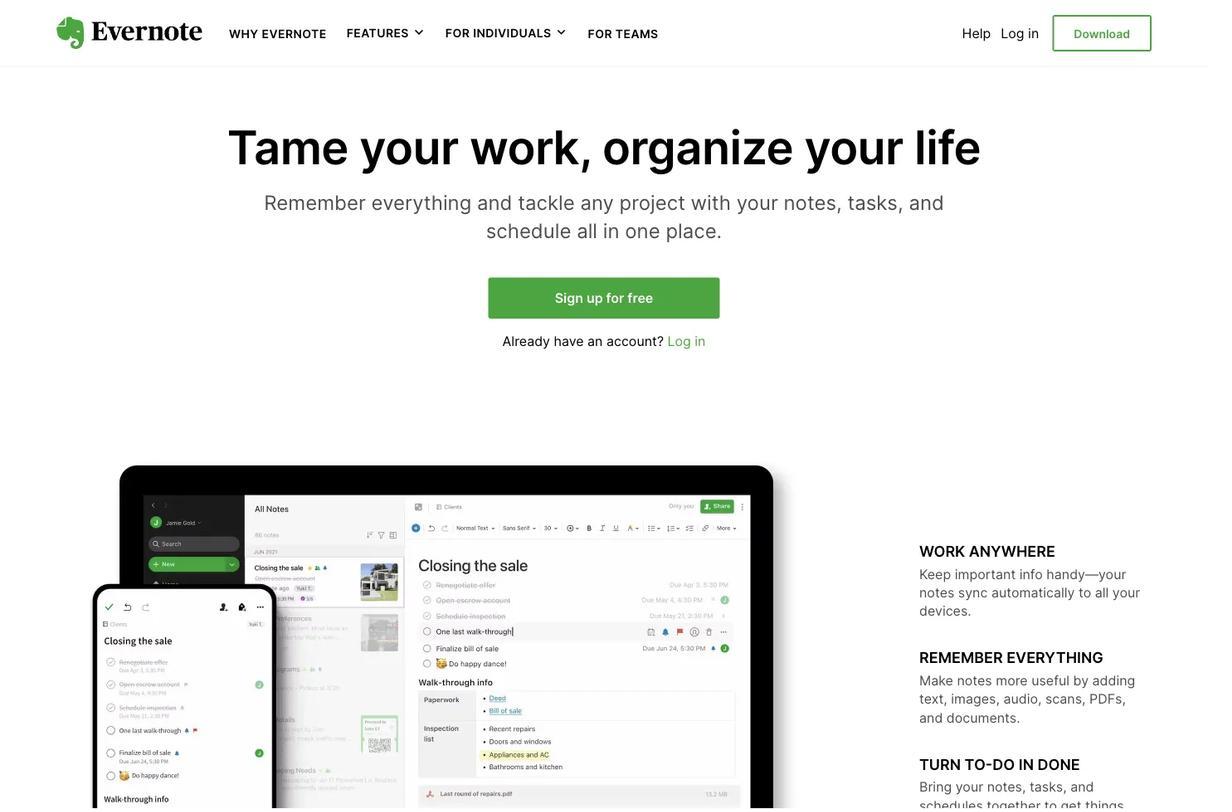 Task type: locate. For each thing, give the bounding box(es) containing it.
1 horizontal spatial tasks,
[[1030, 779, 1067, 795]]

organize
[[602, 119, 793, 175]]

1 vertical spatial everything
[[1007, 648, 1104, 667]]

remember for remember everything make notes more useful by adding text, images, audio, scans, pdfs, and documents.
[[919, 648, 1003, 667]]

all down the handy—your
[[1095, 584, 1109, 600]]

remember inside the remember everything and tackle any project with your notes, tasks, and schedule all in one place.
[[264, 190, 366, 215]]

project
[[620, 190, 685, 215]]

1 vertical spatial all
[[1095, 584, 1109, 600]]

remember everything and tackle any project with your notes, tasks, and schedule all in one place.
[[264, 190, 944, 243]]

log
[[1001, 25, 1024, 41], [668, 333, 691, 349]]

and inside turn to-do in done bring your notes, tasks, and schedules together to get thing
[[1071, 779, 1094, 795]]

1 vertical spatial remember
[[919, 648, 1003, 667]]

tame
[[227, 119, 348, 175]]

to down the handy—your
[[1079, 584, 1091, 600]]

for individuals button
[[445, 25, 568, 41]]

evernote
[[262, 27, 327, 41]]

adding
[[1092, 672, 1135, 688]]

0 vertical spatial notes,
[[784, 190, 842, 215]]

notes inside remember everything make notes more useful by adding text, images, audio, scans, pdfs, and documents.
[[957, 672, 992, 688]]

remember inside remember everything make notes more useful by adding text, images, audio, scans, pdfs, and documents.
[[919, 648, 1003, 667]]

1 horizontal spatial notes
[[957, 672, 992, 688]]

0 vertical spatial all
[[577, 218, 597, 243]]

for left teams
[[588, 27, 612, 41]]

1 vertical spatial tasks,
[[1030, 779, 1067, 795]]

1 vertical spatial notes,
[[987, 779, 1026, 795]]

why evernote link
[[229, 25, 327, 41]]

0 vertical spatial log in link
[[1001, 25, 1039, 41]]

all
[[577, 218, 597, 243], [1095, 584, 1109, 600]]

for left individuals
[[445, 26, 470, 40]]

for
[[606, 290, 624, 306]]

notes
[[919, 584, 955, 600], [957, 672, 992, 688]]

0 horizontal spatial for
[[445, 26, 470, 40]]

0 vertical spatial everything
[[371, 190, 472, 215]]

remember
[[264, 190, 366, 215], [919, 648, 1003, 667]]

work
[[919, 542, 965, 560]]

and inside remember everything make notes more useful by adding text, images, audio, scans, pdfs, and documents.
[[919, 709, 943, 726]]

schedules
[[919, 797, 983, 809]]

important
[[955, 566, 1016, 582]]

0 horizontal spatial everything
[[371, 190, 472, 215]]

1 horizontal spatial all
[[1095, 584, 1109, 600]]

notes,
[[784, 190, 842, 215], [987, 779, 1026, 795]]

useful
[[1032, 672, 1070, 688]]

notes, inside turn to-do in done bring your notes, tasks, and schedules together to get thing
[[987, 779, 1026, 795]]

place.
[[666, 218, 722, 243]]

everything
[[371, 190, 472, 215], [1007, 648, 1104, 667]]

all down the "any"
[[577, 218, 597, 243]]

your
[[360, 119, 459, 175], [804, 119, 903, 175], [737, 190, 778, 215], [1113, 584, 1140, 600], [956, 779, 983, 795]]

pdfs,
[[1089, 691, 1126, 707]]

sign
[[555, 290, 583, 306]]

0 horizontal spatial notes
[[919, 584, 955, 600]]

notes inside work anywhere keep important info handy—your notes sync automatically to all your devices.
[[919, 584, 955, 600]]

in right 'do'
[[1019, 755, 1034, 773]]

log right help link
[[1001, 25, 1024, 41]]

to left get
[[1045, 797, 1057, 809]]

1 horizontal spatial for
[[588, 27, 612, 41]]

audio,
[[1004, 691, 1042, 707]]

work,
[[470, 119, 591, 175]]

free
[[628, 290, 653, 306]]

0 vertical spatial notes
[[919, 584, 955, 600]]

1 vertical spatial log in link
[[668, 333, 706, 349]]

and down life
[[909, 190, 944, 215]]

all inside the remember everything and tackle any project with your notes, tasks, and schedule all in one place.
[[577, 218, 597, 243]]

features
[[347, 26, 409, 40]]

1 horizontal spatial everything
[[1007, 648, 1104, 667]]

0 horizontal spatial notes,
[[784, 190, 842, 215]]

0 horizontal spatial log in link
[[668, 333, 706, 349]]

in
[[1028, 25, 1039, 41], [603, 218, 619, 243], [695, 333, 706, 349], [1019, 755, 1034, 773]]

0 vertical spatial remember
[[264, 190, 366, 215]]

0 horizontal spatial all
[[577, 218, 597, 243]]

documents.
[[947, 709, 1020, 726]]

for inside button
[[445, 26, 470, 40]]

remember down tame at the left top of the page
[[264, 190, 366, 215]]

have
[[554, 333, 584, 349]]

0 horizontal spatial log
[[668, 333, 691, 349]]

and down text,
[[919, 709, 943, 726]]

everything inside remember everything make notes more useful by adding text, images, audio, scans, pdfs, and documents.
[[1007, 648, 1104, 667]]

life
[[915, 119, 981, 175]]

for
[[445, 26, 470, 40], [588, 27, 612, 41]]

0 vertical spatial log
[[1001, 25, 1024, 41]]

0 horizontal spatial tasks,
[[848, 190, 903, 215]]

sign up for free link
[[488, 277, 720, 319]]

remember for remember everything and tackle any project with your notes, tasks, and schedule all in one place.
[[264, 190, 366, 215]]

in right account? on the right top of the page
[[695, 333, 706, 349]]

log right account? on the right top of the page
[[668, 333, 691, 349]]

remember up make
[[919, 648, 1003, 667]]

devices.
[[919, 603, 971, 619]]

tasks,
[[848, 190, 903, 215], [1030, 779, 1067, 795]]

notes down keep
[[919, 584, 955, 600]]

0 horizontal spatial remember
[[264, 190, 366, 215]]

already
[[502, 333, 550, 349]]

by
[[1073, 672, 1089, 688]]

log in link right account? on the right top of the page
[[668, 333, 706, 349]]

in inside turn to-do in done bring your notes, tasks, and schedules together to get thing
[[1019, 755, 1034, 773]]

images,
[[951, 691, 1000, 707]]

1 horizontal spatial log in link
[[1001, 25, 1039, 41]]

tame your work, organize your life
[[227, 119, 981, 175]]

with
[[691, 190, 731, 215]]

sync
[[958, 584, 988, 600]]

1 vertical spatial log
[[668, 333, 691, 349]]

and
[[477, 190, 512, 215], [909, 190, 944, 215], [919, 709, 943, 726], [1071, 779, 1094, 795]]

everything inside the remember everything and tackle any project with your notes, tasks, and schedule all in one place.
[[371, 190, 472, 215]]

0 vertical spatial to
[[1079, 584, 1091, 600]]

for for for individuals
[[445, 26, 470, 40]]

log in link right help link
[[1001, 25, 1039, 41]]

schedule
[[486, 218, 571, 243]]

1 vertical spatial notes
[[957, 672, 992, 688]]

0 horizontal spatial to
[[1045, 797, 1057, 809]]

1 horizontal spatial notes,
[[987, 779, 1026, 795]]

to-
[[965, 755, 993, 773]]

log in link
[[1001, 25, 1039, 41], [668, 333, 706, 349]]

any
[[580, 190, 614, 215]]

features button
[[347, 25, 426, 41]]

in down the "any"
[[603, 218, 619, 243]]

0 vertical spatial tasks,
[[848, 190, 903, 215]]

text,
[[919, 691, 947, 707]]

notes up "images," at right bottom
[[957, 672, 992, 688]]

1 horizontal spatial remember
[[919, 648, 1003, 667]]

1 horizontal spatial to
[[1079, 584, 1091, 600]]

why evernote
[[229, 27, 327, 41]]

1 vertical spatial to
[[1045, 797, 1057, 809]]

and up get
[[1071, 779, 1094, 795]]

to
[[1079, 584, 1091, 600], [1045, 797, 1057, 809]]

evernote logo image
[[56, 17, 202, 50]]



Task type: describe. For each thing, give the bounding box(es) containing it.
individuals
[[473, 26, 551, 40]]

bring
[[919, 779, 952, 795]]

remember everything make notes more useful by adding text, images, audio, scans, pdfs, and documents.
[[919, 648, 1135, 726]]

download
[[1074, 27, 1130, 41]]

account?
[[607, 333, 664, 349]]

evernote ui on desktop and mobile image
[[56, 457, 853, 809]]

everything for scans,
[[1007, 648, 1104, 667]]

to inside work anywhere keep important info handy—your notes sync automatically to all your devices.
[[1079, 584, 1091, 600]]

for individuals
[[445, 26, 551, 40]]

tasks, inside the remember everything and tackle any project with your notes, tasks, and schedule all in one place.
[[848, 190, 903, 215]]

sign up for free
[[555, 290, 653, 306]]

handy—your
[[1047, 566, 1126, 582]]

your inside work anywhere keep important info handy—your notes sync automatically to all your devices.
[[1113, 584, 1140, 600]]

automatically
[[991, 584, 1075, 600]]

scans,
[[1045, 691, 1086, 707]]

anywhere
[[969, 542, 1055, 560]]

work anywhere keep important info handy—your notes sync automatically to all your devices.
[[919, 542, 1140, 619]]

your inside turn to-do in done bring your notes, tasks, and schedules together to get thing
[[956, 779, 983, 795]]

everything for schedule
[[371, 190, 472, 215]]

for for for teams
[[588, 27, 612, 41]]

do
[[993, 755, 1015, 773]]

all inside work anywhere keep important info handy—your notes sync automatically to all your devices.
[[1095, 584, 1109, 600]]

and up schedule
[[477, 190, 512, 215]]

in right help link
[[1028, 25, 1039, 41]]

keep
[[919, 566, 951, 582]]

make
[[919, 672, 953, 688]]

teams
[[616, 27, 659, 41]]

notes, inside the remember everything and tackle any project with your notes, tasks, and schedule all in one place.
[[784, 190, 842, 215]]

get
[[1061, 797, 1082, 809]]

to inside turn to-do in done bring your notes, tasks, and schedules together to get thing
[[1045, 797, 1057, 809]]

info
[[1020, 566, 1043, 582]]

1 horizontal spatial log
[[1001, 25, 1024, 41]]

for teams link
[[588, 25, 659, 41]]

turn to-do in done bring your notes, tasks, and schedules together to get thing
[[919, 755, 1124, 809]]

done
[[1038, 755, 1080, 773]]

for teams
[[588, 27, 659, 41]]

more
[[996, 672, 1028, 688]]

tasks, inside turn to-do in done bring your notes, tasks, and schedules together to get thing
[[1030, 779, 1067, 795]]

in inside the remember everything and tackle any project with your notes, tasks, and schedule all in one place.
[[603, 218, 619, 243]]

download link
[[1052, 15, 1152, 51]]

log in
[[1001, 25, 1039, 41]]

already have an account? log in
[[502, 333, 706, 349]]

up
[[587, 290, 603, 306]]

one
[[625, 218, 660, 243]]

an
[[588, 333, 603, 349]]

help link
[[962, 25, 991, 41]]

turn
[[919, 755, 961, 773]]

why
[[229, 27, 259, 41]]

together
[[987, 797, 1041, 809]]

help
[[962, 25, 991, 41]]

tackle
[[518, 190, 575, 215]]

your inside the remember everything and tackle any project with your notes, tasks, and schedule all in one place.
[[737, 190, 778, 215]]



Task type: vqa. For each thing, say whether or not it's contained in the screenshot.
NOTES, inside Remember everything and tackle any project with your notes, tasks, and schedule all in one place.
yes



